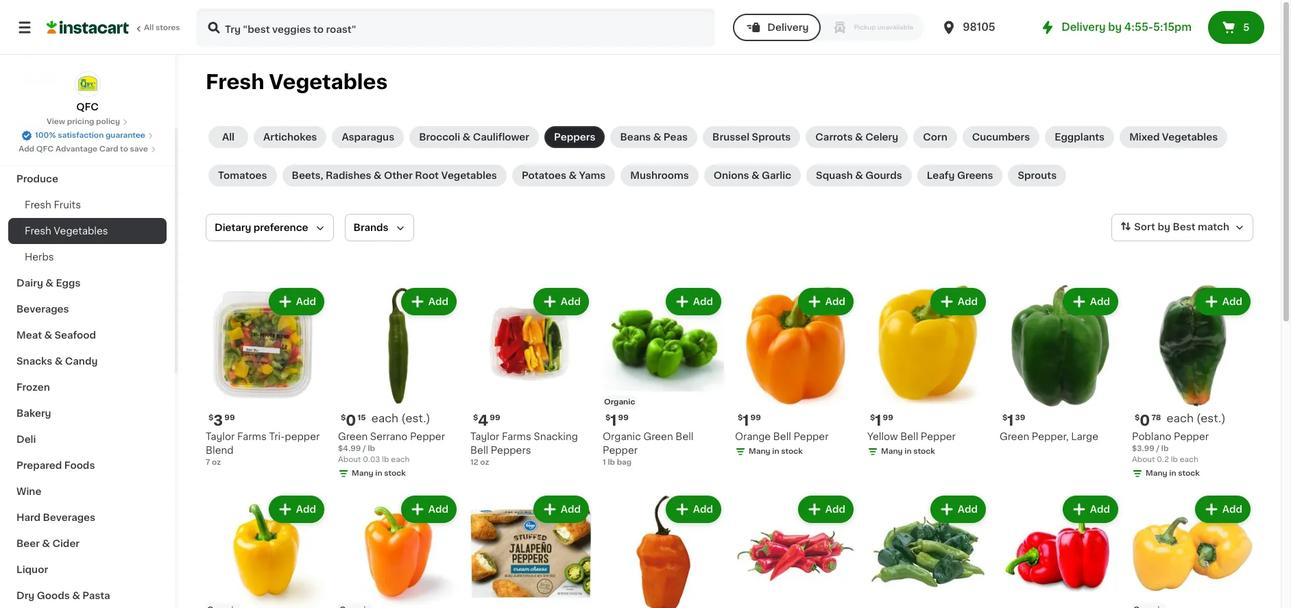 Task type: describe. For each thing, give the bounding box(es) containing it.
brands
[[354, 223, 389, 232]]

$ 1 99 for organic green bell pepper
[[605, 413, 629, 428]]

herbs
[[25, 252, 54, 262]]

(est.) for pepper
[[1197, 413, 1226, 424]]

by for delivery
[[1108, 22, 1122, 32]]

seafood
[[55, 331, 96, 340]]

liquor
[[16, 565, 48, 575]]

100% satisfaction guarantee button
[[21, 128, 154, 141]]

taylor farms tri-pepper blend 7 oz
[[206, 432, 320, 466]]

cucumbers link
[[963, 126, 1040, 148]]

potatoes & yams link
[[512, 165, 615, 187]]

fresh fruits
[[25, 200, 81, 210]]

all stores
[[144, 24, 180, 32]]

each up serrano
[[371, 413, 399, 424]]

$3.99
[[1132, 445, 1155, 453]]

potatoes & yams
[[522, 171, 606, 180]]

5
[[1243, 23, 1250, 32]]

all for all stores
[[144, 24, 154, 32]]

pepper
[[285, 432, 320, 442]]

99 for organic green bell pepper
[[618, 414, 629, 422]]

100%
[[35, 132, 56, 139]]

many in stock down 0.03
[[352, 470, 406, 477]]

stock down orange bell pepper
[[781, 448, 803, 455]]

broccoli
[[419, 132, 460, 142]]

many in stock down 0.2
[[1146, 470, 1200, 477]]

asparagus link
[[332, 126, 404, 148]]

& for potatoes & yams
[[569, 171, 577, 180]]

by for sort
[[1158, 222, 1171, 232]]

$ for orange bell pepper
[[738, 414, 743, 422]]

peas
[[664, 132, 688, 142]]

taylor farms snacking bell peppers 12 oz
[[470, 432, 578, 466]]

thanksgiving link
[[8, 140, 167, 166]]

leafy
[[927, 171, 955, 180]]

wine link
[[8, 479, 167, 505]]

product group containing 4
[[470, 285, 592, 468]]

pepper for orange bell pepper
[[794, 432, 829, 442]]

best
[[1173, 222, 1196, 232]]

green serrano pepper $4.99 / lb about 0.03 lb each
[[338, 432, 445, 464]]

view pricing policy link
[[47, 117, 128, 128]]

dry goods & pasta
[[16, 591, 110, 601]]

delivery for delivery
[[768, 23, 809, 32]]

& for beer & cider
[[42, 539, 50, 549]]

fresh vegetables link
[[8, 218, 167, 244]]

78
[[1152, 414, 1161, 422]]

0 vertical spatial sprouts
[[752, 132, 791, 142]]

green inside organic green bell pepper 1 lb bag
[[644, 432, 673, 442]]

0 vertical spatial beverages
[[16, 304, 69, 314]]

/ inside the poblano pepper $3.99 / lb about 0.2 lb each
[[1156, 445, 1160, 453]]

artichokes
[[263, 132, 317, 142]]

3
[[213, 413, 223, 428]]

lb inside organic green bell pepper 1 lb bag
[[608, 459, 615, 466]]

1 horizontal spatial sprouts
[[1018, 171, 1057, 180]]

fresh for produce
[[25, 200, 51, 210]]

$ 3 99
[[208, 413, 235, 428]]

many in stock down orange bell pepper
[[749, 448, 803, 455]]

lb right 0.2
[[1171, 456, 1178, 464]]

service type group
[[733, 14, 925, 41]]

bell inside taylor farms snacking bell peppers 12 oz
[[470, 446, 488, 455]]

sort by
[[1134, 222, 1171, 232]]

corn link
[[914, 126, 957, 148]]

poblano
[[1132, 432, 1172, 442]]

& left other
[[374, 171, 382, 180]]

98105
[[963, 22, 995, 32]]

beans
[[620, 132, 651, 142]]

eggplants
[[1055, 132, 1105, 142]]

produce link
[[8, 166, 167, 192]]

99 for taylor farms tri-pepper blend
[[224, 414, 235, 422]]

in down yellow bell pepper
[[905, 448, 912, 455]]

frozen
[[16, 383, 50, 392]]

beans & peas
[[620, 132, 688, 142]]

leafy greens
[[927, 171, 993, 180]]

pricing
[[67, 118, 94, 125]]

$ 0 15
[[341, 413, 366, 428]]

beverages link
[[8, 296, 167, 322]]

many in stock down yellow bell pepper
[[881, 448, 935, 455]]

leafy greens link
[[917, 165, 1003, 187]]

brussel
[[713, 132, 750, 142]]

each right "78"
[[1167, 413, 1194, 424]]

bell inside organic green bell pepper 1 lb bag
[[676, 432, 694, 442]]

$ for yellow bell pepper
[[870, 414, 875, 422]]

peppers inside taylor farms snacking bell peppers 12 oz
[[491, 446, 531, 455]]

satisfaction
[[58, 132, 104, 139]]

organic for organic green bell pepper 1 lb bag
[[603, 432, 641, 442]]

in down 0.03
[[375, 470, 382, 477]]

each (est.) for pepper
[[1167, 413, 1226, 424]]

farms for 3
[[237, 432, 267, 442]]

foods
[[64, 461, 95, 470]]

100% satisfaction guarantee
[[35, 132, 145, 139]]

meat
[[16, 331, 42, 340]]

organic for organic
[[604, 398, 635, 406]]

oz for 4
[[480, 459, 489, 466]]

0 vertical spatial fresh
[[206, 72, 264, 92]]

0.2
[[1157, 456, 1169, 464]]

add qfc advantage card to save
[[19, 145, 148, 153]]

beer & cider link
[[8, 531, 167, 557]]

prepared foods
[[16, 461, 95, 470]]

carrots
[[816, 132, 853, 142]]

dairy & eggs link
[[8, 270, 167, 296]]

mushrooms link
[[621, 165, 699, 187]]

tri-
[[269, 432, 285, 442]]

& for onions & garlic
[[752, 171, 760, 180]]

stock down yellow bell pepper
[[914, 448, 935, 455]]

beets, radishes & other root vegetables link
[[282, 165, 507, 187]]

$ for taylor farms tri-pepper blend
[[208, 414, 213, 422]]

buy
[[38, 46, 58, 56]]

delivery button
[[733, 14, 821, 41]]

vegetables inside mixed vegetables link
[[1162, 132, 1218, 142]]

bell right "yellow"
[[900, 432, 918, 442]]

cucumbers
[[972, 132, 1030, 142]]

beets, radishes & other root vegetables
[[292, 171, 497, 180]]

dietary preference
[[215, 223, 308, 232]]

best match
[[1173, 222, 1230, 232]]

pepper for yellow bell pepper
[[921, 432, 956, 442]]

oz for 3
[[212, 459, 221, 466]]

$ for taylor farms snacking bell peppers
[[473, 414, 478, 422]]

1 horizontal spatial peppers
[[554, 132, 595, 142]]

delivery by 4:55-5:15pm link
[[1040, 19, 1192, 36]]

hard beverages
[[16, 513, 95, 523]]

0.03
[[363, 456, 380, 464]]

recipes
[[16, 122, 57, 132]]

$ 1 99 for orange bell pepper
[[738, 413, 761, 428]]

product group containing 3
[[206, 285, 327, 468]]

& left 'pasta'
[[72, 591, 80, 601]]

lb up 0.03
[[368, 445, 375, 453]]

$ 4 99
[[473, 413, 500, 428]]

$ inside $ 0 15
[[341, 414, 346, 422]]

& for beans & peas
[[653, 132, 661, 142]]

$ 1 99 for yellow bell pepper
[[870, 413, 893, 428]]

other
[[384, 171, 413, 180]]

dietary preference button
[[206, 214, 334, 241]]

& for carrots & celery
[[855, 132, 863, 142]]

herbs link
[[8, 244, 167, 270]]

brussel sprouts
[[713, 132, 791, 142]]

taylor for 3
[[206, 432, 235, 442]]

many down "yellow"
[[881, 448, 903, 455]]

99 for taylor farms snacking bell peppers
[[490, 414, 500, 422]]

& for squash & gourds
[[855, 171, 863, 180]]

hard
[[16, 513, 41, 523]]

1 for green pepper, large
[[1008, 413, 1014, 428]]

thanksgiving
[[16, 148, 82, 158]]

advantage
[[56, 145, 97, 153]]

gourds
[[866, 171, 902, 180]]

each (est.) for serrano
[[371, 413, 430, 424]]

0 for poblano
[[1140, 413, 1150, 428]]

deli
[[16, 435, 36, 444]]

pepper for green serrano pepper $4.99 / lb about 0.03 lb each
[[410, 432, 445, 442]]

greens
[[957, 171, 993, 180]]

mixed
[[1129, 132, 1160, 142]]

cauliflower
[[473, 132, 529, 142]]



Task type: locate. For each thing, give the bounding box(es) containing it.
green for green pepper, large
[[1000, 432, 1029, 442]]

& for snacks & candy
[[55, 357, 63, 366]]

$ left "78"
[[1135, 414, 1140, 422]]

sprouts up 'garlic'
[[752, 132, 791, 142]]

oz right 12
[[480, 459, 489, 466]]

lists
[[38, 73, 62, 83]]

stock down green serrano pepper $4.99 / lb about 0.03 lb each
[[384, 470, 406, 477]]

& left yams
[[569, 171, 577, 180]]

dry goods & pasta link
[[8, 583, 167, 608]]

bell right orange at right bottom
[[773, 432, 791, 442]]

1 horizontal spatial $ 1 99
[[738, 413, 761, 428]]

taylor up blend on the left bottom
[[206, 432, 235, 442]]

0 horizontal spatial qfc
[[36, 145, 54, 153]]

pepper up bag
[[603, 446, 638, 455]]

peppers down $ 4 99
[[491, 446, 531, 455]]

99 up "yellow"
[[883, 414, 893, 422]]

squash
[[816, 171, 853, 180]]

orange
[[735, 432, 771, 442]]

1 horizontal spatial each (est.)
[[1167, 413, 1226, 424]]

preference
[[254, 223, 308, 232]]

lb right 0.03
[[382, 456, 389, 464]]

99 right 3
[[224, 414, 235, 422]]

$4.99
[[338, 445, 361, 453]]

all stores link
[[47, 8, 181, 47]]

1 horizontal spatial fresh vegetables
[[206, 72, 388, 92]]

& right broccoli
[[463, 132, 471, 142]]

7 $ from the left
[[1003, 414, 1008, 422]]

organic green bell pepper 1 lb bag
[[603, 432, 694, 466]]

many down 0.03
[[352, 470, 374, 477]]

& left 'garlic'
[[752, 171, 760, 180]]

organic up organic green bell pepper 1 lb bag at the bottom of the page
[[604, 398, 635, 406]]

orange bell pepper
[[735, 432, 829, 442]]

1 left bag
[[603, 459, 606, 466]]

12
[[470, 459, 478, 466]]

1 horizontal spatial oz
[[480, 459, 489, 466]]

each (est.) inside $0.15 each (estimated) element
[[371, 413, 430, 424]]

$ inside the $ 1 39
[[1003, 414, 1008, 422]]

many in stock
[[749, 448, 803, 455], [881, 448, 935, 455], [352, 470, 406, 477], [1146, 470, 1200, 477]]

2 / from the left
[[1156, 445, 1160, 453]]

5:15pm
[[1153, 22, 1192, 32]]

1 horizontal spatial 0
[[1140, 413, 1150, 428]]

0
[[346, 413, 356, 428], [1140, 413, 1150, 428]]

0 vertical spatial fresh vegetables
[[206, 72, 388, 92]]

1 horizontal spatial about
[[1132, 456, 1155, 464]]

$ inside $ 0 78
[[1135, 414, 1140, 422]]

2 0 from the left
[[1140, 413, 1150, 428]]

mushrooms
[[630, 171, 689, 180]]

taylor inside taylor farms tri-pepper blend 7 oz
[[206, 432, 235, 442]]

0 vertical spatial qfc
[[76, 102, 99, 112]]

fresh fruits link
[[8, 192, 167, 218]]

$ left 15
[[341, 414, 346, 422]]

2 taylor from the left
[[470, 432, 499, 442]]

carrots & celery link
[[806, 126, 908, 148]]

$ up orange at right bottom
[[738, 414, 743, 422]]

each (est.) up the poblano pepper $3.99 / lb about 0.2 lb each
[[1167, 413, 1226, 424]]

hard beverages link
[[8, 505, 167, 531]]

& for meat & seafood
[[44, 331, 52, 340]]

99 for orange bell pepper
[[751, 414, 761, 422]]

1 vertical spatial qfc
[[36, 145, 54, 153]]

bell up 12
[[470, 446, 488, 455]]

sprouts link
[[1008, 165, 1066, 187]]

0 horizontal spatial peppers
[[491, 446, 531, 455]]

1 vertical spatial beverages
[[43, 513, 95, 523]]

vegetables up artichokes
[[269, 72, 388, 92]]

oz inside taylor farms snacking bell peppers 12 oz
[[480, 459, 489, 466]]

in down the poblano pepper $3.99 / lb about 0.2 lb each
[[1169, 470, 1176, 477]]

& left celery
[[855, 132, 863, 142]]

3 green from the left
[[1000, 432, 1029, 442]]

by right sort
[[1158, 222, 1171, 232]]

about inside green serrano pepper $4.99 / lb about 0.03 lb each
[[338, 456, 361, 464]]

3 99 from the left
[[618, 414, 629, 422]]

taylor for 4
[[470, 432, 499, 442]]

snacking
[[534, 432, 578, 442]]

& left eggs
[[45, 278, 53, 288]]

$ up blend on the left bottom
[[208, 414, 213, 422]]

1 (est.) from the left
[[401, 413, 430, 424]]

0 horizontal spatial each (est.)
[[371, 413, 430, 424]]

oz right "7"
[[212, 459, 221, 466]]

taylor inside taylor farms snacking bell peppers 12 oz
[[470, 432, 499, 442]]

carrots & celery
[[816, 132, 898, 142]]

stores
[[156, 24, 180, 32]]

5 99 from the left
[[883, 414, 893, 422]]

98105 button
[[941, 8, 1023, 47]]

1 $ from the left
[[208, 414, 213, 422]]

0 horizontal spatial delivery
[[768, 23, 809, 32]]

each inside green serrano pepper $4.99 / lb about 0.03 lb each
[[391, 456, 410, 464]]

2 farms from the left
[[502, 432, 531, 442]]

lb
[[368, 445, 375, 453], [1162, 445, 1169, 453], [382, 456, 389, 464], [1171, 456, 1178, 464], [608, 459, 615, 466]]

1 vertical spatial fresh vegetables
[[25, 226, 108, 236]]

deli link
[[8, 427, 167, 453]]

vegetables right the mixed
[[1162, 132, 1218, 142]]

$ up 12
[[473, 414, 478, 422]]

0 horizontal spatial by
[[1108, 22, 1122, 32]]

fresh down produce
[[25, 200, 51, 210]]

stock down the poblano pepper $3.99 / lb about 0.2 lb each
[[1178, 470, 1200, 477]]

0 horizontal spatial taylor
[[206, 432, 235, 442]]

by inside field
[[1158, 222, 1171, 232]]

dairy & eggs
[[16, 278, 81, 288]]

in
[[772, 448, 779, 455], [905, 448, 912, 455], [375, 470, 382, 477], [1169, 470, 1176, 477]]

& left candy
[[55, 357, 63, 366]]

fresh
[[206, 72, 264, 92], [25, 200, 51, 210], [25, 226, 51, 236]]

fresh for fresh fruits
[[25, 226, 51, 236]]

each right 0.2
[[1180, 456, 1199, 464]]

prepared
[[16, 461, 62, 470]]

1 $ 1 99 from the left
[[605, 413, 629, 428]]

/ up 0.03
[[363, 445, 366, 453]]

farms inside taylor farms snacking bell peppers 12 oz
[[502, 432, 531, 442]]

fresh up herbs
[[25, 226, 51, 236]]

frozen link
[[8, 374, 167, 400]]

1 0 from the left
[[346, 413, 356, 428]]

1 up organic green bell pepper 1 lb bag at the bottom of the page
[[611, 413, 617, 428]]

2 $ 1 99 from the left
[[738, 413, 761, 428]]

1 vertical spatial by
[[1158, 222, 1171, 232]]

peppers link
[[544, 126, 605, 148]]

pepper
[[410, 432, 445, 442], [794, 432, 829, 442], [921, 432, 956, 442], [1174, 432, 1209, 442], [603, 446, 638, 455]]

0 horizontal spatial green
[[338, 432, 368, 442]]

0 for green
[[346, 413, 356, 428]]

1 up "yellow"
[[875, 413, 882, 428]]

1 horizontal spatial /
[[1156, 445, 1160, 453]]

2 vertical spatial fresh
[[25, 226, 51, 236]]

1 up orange at right bottom
[[743, 413, 749, 428]]

farms for 4
[[502, 432, 531, 442]]

1 horizontal spatial green
[[644, 432, 673, 442]]

organic up bag
[[603, 432, 641, 442]]

3 $ 1 99 from the left
[[870, 413, 893, 428]]

pepper inside green serrano pepper $4.99 / lb about 0.03 lb each
[[410, 432, 445, 442]]

by
[[1108, 22, 1122, 32], [1158, 222, 1171, 232]]

yams
[[579, 171, 606, 180]]

$ left 39
[[1003, 414, 1008, 422]]

& right meat at the left bottom
[[44, 331, 52, 340]]

1 vertical spatial peppers
[[491, 446, 531, 455]]

bag
[[617, 459, 632, 466]]

about down $4.99 at the left
[[338, 456, 361, 464]]

(est.) for serrano
[[401, 413, 430, 424]]

organic inside organic green bell pepper 1 lb bag
[[603, 432, 641, 442]]

peppers up potatoes & yams link
[[554, 132, 595, 142]]

fresh vegetables down fruits on the left top
[[25, 226, 108, 236]]

$ 1 99 up organic green bell pepper 1 lb bag at the bottom of the page
[[605, 413, 629, 428]]

each
[[371, 413, 399, 424], [1167, 413, 1194, 424], [391, 456, 410, 464], [1180, 456, 1199, 464]]

2 oz from the left
[[480, 459, 489, 466]]

& right 'beer'
[[42, 539, 50, 549]]

/
[[363, 445, 366, 453], [1156, 445, 1160, 453]]

$ for green pepper, large
[[1003, 414, 1008, 422]]

garlic
[[762, 171, 791, 180]]

each (est.)
[[371, 413, 430, 424], [1167, 413, 1226, 424]]

$ 1 99
[[605, 413, 629, 428], [738, 413, 761, 428], [870, 413, 893, 428]]

all left 'stores'
[[144, 24, 154, 32]]

2 horizontal spatial $ 1 99
[[870, 413, 893, 428]]

bell left orange at right bottom
[[676, 432, 694, 442]]

eggs
[[56, 278, 81, 288]]

vegetables down fresh fruits link
[[54, 226, 108, 236]]

39
[[1015, 414, 1026, 422]]

vegetables down broccoli & cauliflower
[[441, 171, 497, 180]]

& for dairy & eggs
[[45, 278, 53, 288]]

qfc up view pricing policy link
[[76, 102, 99, 112]]

& inside "link"
[[463, 132, 471, 142]]

farms left snacking
[[502, 432, 531, 442]]

yellow
[[867, 432, 898, 442]]

root
[[415, 171, 439, 180]]

all for all
[[222, 132, 235, 142]]

vegetables inside fresh vegetables link
[[54, 226, 108, 236]]

beets,
[[292, 171, 323, 180]]

1 horizontal spatial delivery
[[1062, 22, 1106, 32]]

delivery for delivery by 4:55-5:15pm
[[1062, 22, 1106, 32]]

fresh up all link
[[206, 72, 264, 92]]

lists link
[[8, 64, 167, 92]]

1 oz from the left
[[212, 459, 221, 466]]

0 horizontal spatial (est.)
[[401, 413, 430, 424]]

onions & garlic
[[714, 171, 791, 180]]

$ inside $ 4 99
[[473, 414, 478, 422]]

pepper,
[[1032, 432, 1069, 442]]

many down orange at right bottom
[[749, 448, 771, 455]]

99 for yellow bell pepper
[[883, 414, 893, 422]]

lb up 0.2
[[1162, 445, 1169, 453]]

oz inside taylor farms tri-pepper blend 7 oz
[[212, 459, 221, 466]]

99 up orange at right bottom
[[751, 414, 761, 422]]

99 inside $ 3 99
[[224, 414, 235, 422]]

dry
[[16, 591, 35, 601]]

Search field
[[197, 10, 714, 45]]

0 horizontal spatial about
[[338, 456, 361, 464]]

pepper down $0.15 each (estimated) element
[[410, 432, 445, 442]]

dietary
[[215, 223, 251, 232]]

4 99 from the left
[[751, 414, 761, 422]]

1 about from the left
[[338, 456, 361, 464]]

99 up organic green bell pepper 1 lb bag at the bottom of the page
[[618, 414, 629, 422]]

1 vertical spatial organic
[[603, 432, 641, 442]]

0 vertical spatial peppers
[[554, 132, 595, 142]]

0 horizontal spatial oz
[[212, 459, 221, 466]]

1 horizontal spatial by
[[1158, 222, 1171, 232]]

fresh vegetables up artichokes
[[206, 72, 388, 92]]

lb left bag
[[608, 459, 615, 466]]

add qfc advantage card to save link
[[19, 144, 156, 155]]

1 horizontal spatial all
[[222, 132, 235, 142]]

1 farms from the left
[[237, 432, 267, 442]]

0 horizontal spatial $ 1 99
[[605, 413, 629, 428]]

bakery link
[[8, 400, 167, 427]]

fruits
[[54, 200, 81, 210]]

qfc down 100%
[[36, 145, 54, 153]]

1 green from the left
[[338, 432, 368, 442]]

None search field
[[196, 8, 715, 47]]

1 for orange bell pepper
[[743, 413, 749, 428]]

beverages up cider
[[43, 513, 95, 523]]

about down the $3.99
[[1132, 456, 1155, 464]]

delivery inside button
[[768, 23, 809, 32]]

each (est.) up serrano
[[371, 413, 430, 424]]

0 horizontal spatial sprouts
[[752, 132, 791, 142]]

each inside the poblano pepper $3.99 / lb about 0.2 lb each
[[1180, 456, 1199, 464]]

taylor down 4
[[470, 432, 499, 442]]

1 / from the left
[[363, 445, 366, 453]]

1 horizontal spatial taylor
[[470, 432, 499, 442]]

pepper right orange at right bottom
[[794, 432, 829, 442]]

0 horizontal spatial /
[[363, 445, 366, 453]]

2 green from the left
[[644, 432, 673, 442]]

$ 1 39
[[1003, 413, 1026, 428]]

goods
[[37, 591, 70, 601]]

99 inside $ 4 99
[[490, 414, 500, 422]]

eggplants link
[[1045, 126, 1114, 148]]

4 $ from the left
[[605, 414, 611, 422]]

1 left 39
[[1008, 413, 1014, 428]]

1 taylor from the left
[[206, 432, 235, 442]]

each (est.) inside $0.78 each (estimated) element
[[1167, 413, 1226, 424]]

green inside green serrano pepper $4.99 / lb about 0.03 lb each
[[338, 432, 368, 442]]

each down serrano
[[391, 456, 410, 464]]

beverages down dairy & eggs
[[16, 304, 69, 314]]

product group
[[206, 285, 327, 468], [338, 285, 459, 482], [470, 285, 592, 468], [603, 285, 724, 468], [735, 285, 856, 460], [867, 285, 989, 460], [1000, 285, 1121, 444], [1132, 285, 1254, 482], [206, 493, 327, 608], [338, 493, 459, 608], [470, 493, 592, 608], [603, 493, 724, 608], [735, 493, 856, 608], [867, 493, 989, 608], [1000, 493, 1121, 608], [1132, 493, 1254, 608]]

bakery
[[16, 409, 51, 418]]

1 99 from the left
[[224, 414, 235, 422]]

by left 4:55-
[[1108, 22, 1122, 32]]

sprouts
[[752, 132, 791, 142], [1018, 171, 1057, 180]]

1 for organic green bell pepper
[[611, 413, 617, 428]]

0 horizontal spatial all
[[144, 24, 154, 32]]

instacart logo image
[[47, 19, 129, 36]]

(est.) inside $0.78 each (estimated) element
[[1197, 413, 1226, 424]]

0 horizontal spatial farms
[[237, 432, 267, 442]]

delivery
[[1062, 22, 1106, 32], [768, 23, 809, 32]]

1 horizontal spatial qfc
[[76, 102, 99, 112]]

$0.15 each (estimated) element
[[338, 412, 459, 430]]

1 vertical spatial fresh
[[25, 200, 51, 210]]

mixed vegetables link
[[1120, 126, 1228, 148]]

0 vertical spatial all
[[144, 24, 154, 32]]

qfc logo image
[[74, 71, 100, 97]]

6 $ from the left
[[870, 414, 875, 422]]

4:55-
[[1124, 22, 1153, 32]]

1 for yellow bell pepper
[[875, 413, 882, 428]]

all up tomatoes link
[[222, 132, 235, 142]]

(est.) up serrano
[[401, 413, 430, 424]]

$ 0 78
[[1135, 413, 1161, 428]]

policy
[[96, 118, 120, 125]]

$ up "yellow"
[[870, 414, 875, 422]]

pepper down $0.78 each (estimated) element
[[1174, 432, 1209, 442]]

2 $ from the left
[[341, 414, 346, 422]]

3 $ from the left
[[473, 414, 478, 422]]

5 $ from the left
[[738, 414, 743, 422]]

vegetables inside beets, radishes & other root vegetables link
[[441, 171, 497, 180]]

serrano
[[370, 432, 408, 442]]

broccoli & cauliflower link
[[409, 126, 539, 148]]

0 left "78"
[[1140, 413, 1150, 428]]

pepper inside organic green bell pepper 1 lb bag
[[603, 446, 638, 455]]

1 each (est.) from the left
[[371, 413, 430, 424]]

2 (est.) from the left
[[1197, 413, 1226, 424]]

peppers
[[554, 132, 595, 142], [491, 446, 531, 455]]

about inside the poblano pepper $3.99 / lb about 0.2 lb each
[[1132, 456, 1155, 464]]

tomatoes
[[218, 171, 267, 180]]

$0.78 each (estimated) element
[[1132, 412, 1254, 430]]

0 vertical spatial by
[[1108, 22, 1122, 32]]

green
[[338, 432, 368, 442], [644, 432, 673, 442], [1000, 432, 1029, 442]]

/ inside green serrano pepper $4.99 / lb about 0.03 lb each
[[363, 445, 366, 453]]

radishes
[[326, 171, 371, 180]]

1 horizontal spatial farms
[[502, 432, 531, 442]]

(est.) inside $0.15 each (estimated) element
[[401, 413, 430, 424]]

& inside "link"
[[855, 132, 863, 142]]

to
[[120, 145, 128, 153]]

pasta
[[82, 591, 110, 601]]

in down orange bell pepper
[[772, 448, 779, 455]]

1 vertical spatial sprouts
[[1018, 171, 1057, 180]]

meat & seafood link
[[8, 322, 167, 348]]

1 inside organic green bell pepper 1 lb bag
[[603, 459, 606, 466]]

Best match Sort by field
[[1112, 214, 1254, 241]]

pepper inside the poblano pepper $3.99 / lb about 0.2 lb each
[[1174, 432, 1209, 442]]

$ inside $ 3 99
[[208, 414, 213, 422]]

8 $ from the left
[[1135, 414, 1140, 422]]

green for green serrano pepper $4.99 / lb about 0.03 lb each
[[338, 432, 368, 442]]

sprouts down cucumbers link on the top right of page
[[1018, 171, 1057, 180]]

2 horizontal spatial green
[[1000, 432, 1029, 442]]

beer & cider
[[16, 539, 80, 549]]

1 vertical spatial all
[[222, 132, 235, 142]]

2 about from the left
[[1132, 456, 1155, 464]]

0 left 15
[[346, 413, 356, 428]]

& for broccoli & cauliflower
[[463, 132, 471, 142]]

$ up organic green bell pepper 1 lb bag at the bottom of the page
[[605, 414, 611, 422]]

0 horizontal spatial 0
[[346, 413, 356, 428]]

wine
[[16, 487, 41, 496]]

2 each (est.) from the left
[[1167, 413, 1226, 424]]

large
[[1071, 432, 1099, 442]]

bell
[[676, 432, 694, 442], [773, 432, 791, 442], [900, 432, 918, 442], [470, 446, 488, 455]]

&
[[463, 132, 471, 142], [653, 132, 661, 142], [855, 132, 863, 142], [374, 171, 382, 180], [569, 171, 577, 180], [752, 171, 760, 180], [855, 171, 863, 180], [45, 278, 53, 288], [44, 331, 52, 340], [55, 357, 63, 366], [42, 539, 50, 549], [72, 591, 80, 601]]

1 horizontal spatial (est.)
[[1197, 413, 1226, 424]]

farms inside taylor farms tri-pepper blend 7 oz
[[237, 432, 267, 442]]

5 button
[[1208, 11, 1264, 44]]

& left peas
[[653, 132, 661, 142]]

2 99 from the left
[[490, 414, 500, 422]]

$ for organic green bell pepper
[[605, 414, 611, 422]]

(est.) up the poblano pepper $3.99 / lb about 0.2 lb each
[[1197, 413, 1226, 424]]

farms left tri-
[[237, 432, 267, 442]]

0 vertical spatial organic
[[604, 398, 635, 406]]

many down 0.2
[[1146, 470, 1168, 477]]

0 horizontal spatial fresh vegetables
[[25, 226, 108, 236]]

onions
[[714, 171, 749, 180]]



Task type: vqa. For each thing, say whether or not it's contained in the screenshot.
the 4
yes



